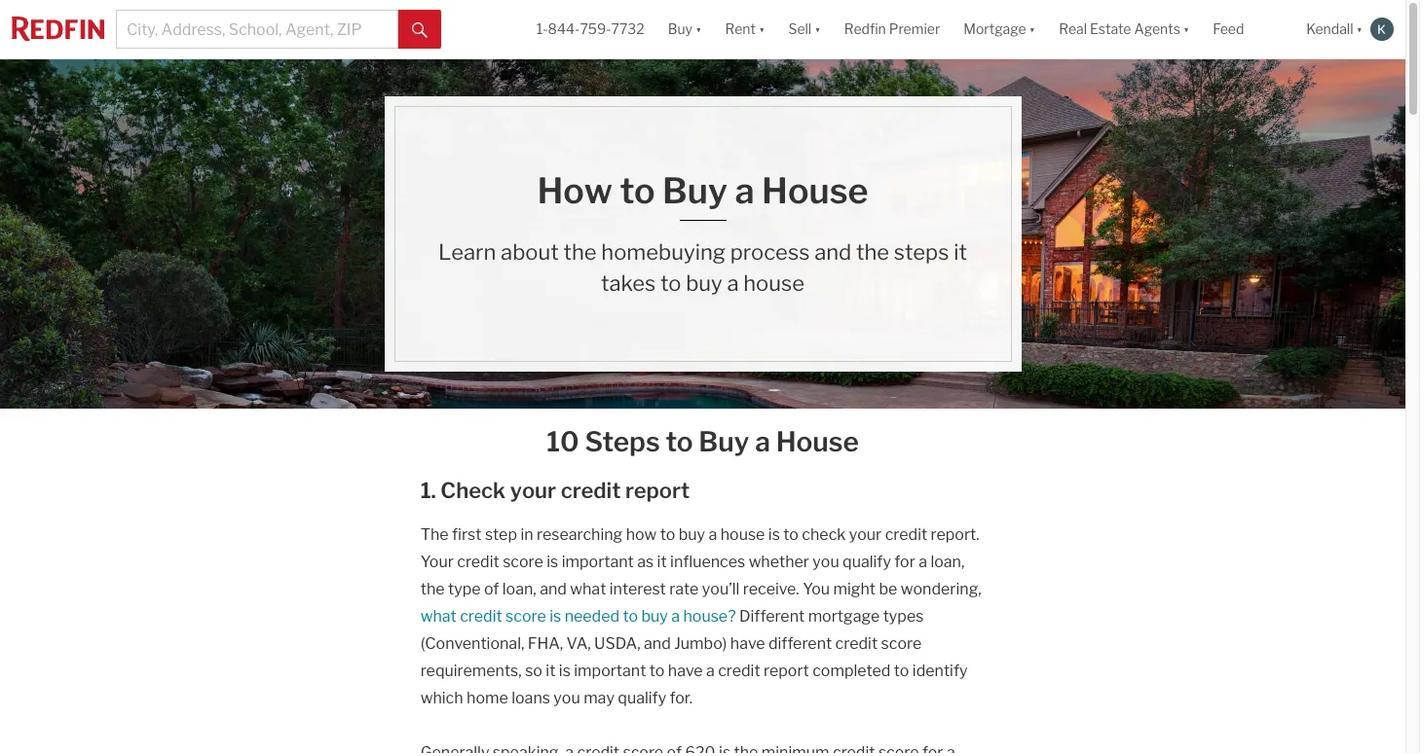 Task type: locate. For each thing, give the bounding box(es) containing it.
credit
[[561, 478, 621, 504], [885, 526, 927, 544], [457, 553, 499, 572], [460, 608, 502, 626], [835, 635, 878, 654], [718, 662, 760, 681]]

is inside different mortgage types (conventional, fha, va, usda, and jumbo) have different credit score requirements, so it is important to have a credit report completed to identify which home loans you may qualify for.
[[559, 662, 571, 681]]

loan,
[[931, 553, 965, 572], [502, 580, 536, 599]]

it right the as at the left bottom of the page
[[657, 553, 667, 572]]

▾ for sell ▾
[[814, 21, 821, 37]]

your right check
[[849, 526, 882, 544]]

mortgage ▾ button
[[964, 0, 1035, 58]]

0 horizontal spatial your
[[510, 478, 556, 504]]

is down va,
[[559, 662, 571, 681]]

agents
[[1134, 21, 1180, 37]]

7732
[[611, 21, 644, 37]]

house up check
[[776, 426, 859, 459]]

5 ▾ from the left
[[1183, 21, 1190, 37]]

0 vertical spatial house
[[743, 271, 805, 296]]

report up "how"
[[625, 478, 690, 504]]

▾ left 'user photo'
[[1356, 21, 1363, 37]]

0 horizontal spatial report
[[625, 478, 690, 504]]

qualify inside the first step in researching how to buy a house is to check your credit report. your credit score is important as it influences whether you qualify for a loan, the type of loan, and what interest rate you'll receive. you might be wondering, what credit score is needed to buy a house?
[[843, 553, 891, 572]]

house up process
[[762, 169, 868, 212]]

▾ right sell
[[814, 21, 821, 37]]

important
[[562, 553, 634, 572], [574, 662, 646, 681]]

different
[[739, 608, 805, 626]]

2 horizontal spatial and
[[814, 240, 851, 265]]

a inside different mortgage types (conventional, fha, va, usda, and jumbo) have different credit score requirements, so it is important to have a credit report completed to identify which home loans you may qualify for.
[[706, 662, 715, 681]]

to
[[620, 169, 655, 212], [660, 271, 681, 296], [666, 426, 693, 459], [660, 526, 675, 544], [783, 526, 799, 544], [623, 608, 638, 626], [649, 662, 665, 681], [894, 662, 909, 681]]

buy down 'interest'
[[641, 608, 668, 626]]

1 vertical spatial important
[[574, 662, 646, 681]]

2 ▾ from the left
[[759, 21, 765, 37]]

a
[[735, 169, 754, 212], [727, 271, 739, 296], [755, 426, 770, 459], [709, 526, 717, 544], [919, 553, 927, 572], [671, 608, 680, 626], [706, 662, 715, 681]]

real estate agents ▾ button
[[1047, 0, 1201, 58]]

1 horizontal spatial you
[[813, 553, 839, 572]]

and inside the first step in researching how to buy a house is to check your credit report. your credit score is important as it influences whether you qualify for a loan, the type of loan, and what interest rate you'll receive. you might be wondering, what credit score is needed to buy a house?
[[540, 580, 567, 599]]

you inside the first step in researching how to buy a house is to check your credit report. your credit score is important as it influences whether you qualify for a loan, the type of loan, and what interest rate you'll receive. you might be wondering, what credit score is needed to buy a house?
[[813, 553, 839, 572]]

0 horizontal spatial have
[[668, 662, 703, 681]]

user photo image
[[1370, 18, 1394, 41]]

might
[[833, 580, 876, 599]]

credit up the "researching"
[[561, 478, 621, 504]]

qualify left the for.
[[618, 690, 666, 708]]

2 horizontal spatial it
[[954, 240, 967, 265]]

house?
[[683, 608, 736, 626]]

the inside the first step in researching how to buy a house is to check your credit report. your credit score is important as it influences whether you qualify for a loan, the type of loan, and what interest rate you'll receive. you might be wondering, what credit score is needed to buy a house?
[[420, 580, 445, 599]]

important down usda,
[[574, 662, 646, 681]]

▾ right mortgage in the right of the page
[[1029, 21, 1035, 37]]

the left steps
[[856, 240, 889, 265]]

sell ▾ button
[[777, 0, 832, 58]]

it inside the first step in researching how to buy a house is to check your credit report. your credit score is important as it influences whether you qualify for a loan, the type of loan, and what interest rate you'll receive. you might be wondering, what credit score is needed to buy a house?
[[657, 553, 667, 572]]

fha,
[[528, 635, 563, 654]]

buy inside dropdown button
[[668, 21, 692, 37]]

important inside different mortgage types (conventional, fha, va, usda, and jumbo) have different credit score requirements, so it is important to have a credit report completed to identify which home loans you may qualify for.
[[574, 662, 646, 681]]

1 horizontal spatial and
[[644, 635, 671, 654]]

buy down homebuying
[[686, 271, 722, 296]]

score
[[503, 553, 543, 572], [506, 608, 546, 626], [881, 635, 922, 654]]

have
[[730, 635, 765, 654], [668, 662, 703, 681]]

0 vertical spatial loan,
[[931, 553, 965, 572]]

different
[[768, 635, 832, 654]]

you down check
[[813, 553, 839, 572]]

1 vertical spatial it
[[657, 553, 667, 572]]

0 vertical spatial have
[[730, 635, 765, 654]]

buy up influences
[[679, 526, 705, 544]]

house down process
[[743, 271, 805, 296]]

1 vertical spatial loan,
[[502, 580, 536, 599]]

your inside the first step in researching how to buy a house is to check your credit report. your credit score is important as it influences whether you qualify for a loan, the type of loan, and what interest rate you'll receive. you might be wondering, what credit score is needed to buy a house?
[[849, 526, 882, 544]]

▾ for rent ▾
[[759, 21, 765, 37]]

the
[[563, 240, 597, 265], [856, 240, 889, 265], [420, 580, 445, 599]]

you inside different mortgage types (conventional, fha, va, usda, and jumbo) have different credit score requirements, so it is important to have a credit report completed to identify which home loans you may qualify for.
[[554, 690, 580, 708]]

house inside the learn about the homebuying process and the steps it takes to buy a house
[[743, 271, 805, 296]]

the
[[420, 526, 449, 544]]

0 vertical spatial what
[[570, 580, 606, 599]]

▾ for buy ▾
[[695, 21, 702, 37]]

0 horizontal spatial qualify
[[618, 690, 666, 708]]

0 vertical spatial important
[[562, 553, 634, 572]]

3 ▾ from the left
[[814, 21, 821, 37]]

the right about
[[563, 240, 597, 265]]

qualify inside different mortgage types (conventional, fha, va, usda, and jumbo) have different credit score requirements, so it is important to have a credit report completed to identify which home loans you may qualify for.
[[618, 690, 666, 708]]

feed button
[[1201, 0, 1295, 58]]

2 vertical spatial score
[[881, 635, 922, 654]]

qualify up 'might' on the bottom right of page
[[843, 553, 891, 572]]

check
[[441, 478, 506, 504]]

loans
[[512, 690, 550, 708]]

real
[[1059, 21, 1087, 37]]

1 horizontal spatial it
[[657, 553, 667, 572]]

1 vertical spatial report
[[764, 662, 809, 681]]

0 horizontal spatial you
[[554, 690, 580, 708]]

1 vertical spatial buy
[[662, 169, 728, 212]]

what up needed
[[570, 580, 606, 599]]

1 horizontal spatial qualify
[[843, 553, 891, 572]]

important inside the first step in researching how to buy a house is to check your credit report. your credit score is important as it influences whether you qualify for a loan, the type of loan, and what interest rate you'll receive. you might be wondering, what credit score is needed to buy a house?
[[562, 553, 634, 572]]

rent ▾
[[725, 21, 765, 37]]

have down different
[[730, 635, 765, 654]]

2 vertical spatial it
[[546, 662, 556, 681]]

▾ left rent
[[695, 21, 702, 37]]

house
[[762, 169, 868, 212], [776, 426, 859, 459]]

it right so at bottom
[[546, 662, 556, 681]]

1 ▾ from the left
[[695, 21, 702, 37]]

6 ▾ from the left
[[1356, 21, 1363, 37]]

▾ right rent
[[759, 21, 765, 37]]

1 vertical spatial qualify
[[618, 690, 666, 708]]

report down different
[[764, 662, 809, 681]]

steps
[[585, 426, 660, 459]]

1-844-759-7732
[[536, 21, 644, 37]]

step
[[485, 526, 517, 544]]

score down types
[[881, 635, 922, 654]]

▾ right agents
[[1183, 21, 1190, 37]]

1 vertical spatial have
[[668, 662, 703, 681]]

your
[[510, 478, 556, 504], [849, 526, 882, 544]]

0 horizontal spatial the
[[420, 580, 445, 599]]

1 vertical spatial you
[[554, 690, 580, 708]]

usda,
[[594, 635, 640, 654]]

it inside the learn about the homebuying process and the steps it takes to buy a house
[[954, 240, 967, 265]]

0 vertical spatial report
[[625, 478, 690, 504]]

what credit score is needed to buy a house? link
[[420, 608, 736, 626]]

what down type
[[420, 608, 457, 626]]

1 horizontal spatial what
[[570, 580, 606, 599]]

buy
[[686, 271, 722, 296], [679, 526, 705, 544], [641, 608, 668, 626]]

score up fha,
[[506, 608, 546, 626]]

4 ▾ from the left
[[1029, 21, 1035, 37]]

▾
[[695, 21, 702, 37], [759, 21, 765, 37], [814, 21, 821, 37], [1029, 21, 1035, 37], [1183, 21, 1190, 37], [1356, 21, 1363, 37]]

the down your
[[420, 580, 445, 599]]

a inside the learn about the homebuying process and the steps it takes to buy a house
[[727, 271, 739, 296]]

(conventional,
[[420, 635, 524, 654]]

loan, up wondering,
[[931, 553, 965, 572]]

0 horizontal spatial it
[[546, 662, 556, 681]]

have up the for.
[[668, 662, 703, 681]]

0 vertical spatial buy
[[668, 21, 692, 37]]

2 vertical spatial buy
[[641, 608, 668, 626]]

buy ▾
[[668, 21, 702, 37]]

loan, right of
[[502, 580, 536, 599]]

real estate agents ▾
[[1059, 21, 1190, 37]]

2 vertical spatial and
[[644, 635, 671, 654]]

important down the "researching"
[[562, 553, 634, 572]]

it inside different mortgage types (conventional, fha, va, usda, and jumbo) have different credit score requirements, so it is important to have a credit report completed to identify which home loans you may qualify for.
[[546, 662, 556, 681]]

0 vertical spatial buy
[[686, 271, 722, 296]]

different mortgage types (conventional, fha, va, usda, and jumbo) have different credit score requirements, so it is important to have a credit report completed to identify which home loans you may qualify for.
[[420, 608, 968, 708]]

and up what credit score is needed to buy a house? link
[[540, 580, 567, 599]]

0 vertical spatial your
[[510, 478, 556, 504]]

your up in
[[510, 478, 556, 504]]

1 horizontal spatial report
[[764, 662, 809, 681]]

be
[[879, 580, 897, 599]]

it right steps
[[954, 240, 967, 265]]

credit up (conventional,
[[460, 608, 502, 626]]

score down in
[[503, 553, 543, 572]]

and right usda,
[[644, 635, 671, 654]]

sell
[[788, 21, 812, 37]]

0 horizontal spatial what
[[420, 608, 457, 626]]

real estate agents ▾ link
[[1059, 0, 1190, 58]]

rate
[[669, 580, 699, 599]]

check
[[802, 526, 846, 544]]

0 vertical spatial it
[[954, 240, 967, 265]]

credit down first
[[457, 553, 499, 572]]

you left may
[[554, 690, 580, 708]]

house
[[743, 271, 805, 296], [720, 526, 765, 544]]

report inside different mortgage types (conventional, fha, va, usda, and jumbo) have different credit score requirements, so it is important to have a credit report completed to identify which home loans you may qualify for.
[[764, 662, 809, 681]]

is
[[768, 526, 780, 544], [547, 553, 558, 572], [550, 608, 561, 626], [559, 662, 571, 681]]

1 horizontal spatial the
[[563, 240, 597, 265]]

▾ for kendall ▾
[[1356, 21, 1363, 37]]

qualify
[[843, 553, 891, 572], [618, 690, 666, 708]]

va,
[[566, 635, 591, 654]]

1 vertical spatial house
[[720, 526, 765, 544]]

and
[[814, 240, 851, 265], [540, 580, 567, 599], [644, 635, 671, 654]]

first
[[452, 526, 482, 544]]

sell ▾
[[788, 21, 821, 37]]

and right process
[[814, 240, 851, 265]]

how to buy a house
[[537, 169, 868, 212]]

0 vertical spatial and
[[814, 240, 851, 265]]

how
[[626, 526, 657, 544]]

0 vertical spatial qualify
[[843, 553, 891, 572]]

is up fha,
[[550, 608, 561, 626]]

identify
[[912, 662, 968, 681]]

0 vertical spatial you
[[813, 553, 839, 572]]

844-
[[548, 21, 580, 37]]

1 vertical spatial your
[[849, 526, 882, 544]]

10 steps to buy a house
[[547, 426, 859, 459]]

house up influences
[[720, 526, 765, 544]]

types
[[883, 608, 924, 626]]

kendall
[[1306, 21, 1353, 37]]

1 horizontal spatial have
[[730, 635, 765, 654]]

you
[[813, 553, 839, 572], [554, 690, 580, 708]]

buy
[[668, 21, 692, 37], [662, 169, 728, 212], [699, 426, 749, 459]]

submit search image
[[412, 22, 428, 38]]

is down the "researching"
[[547, 553, 558, 572]]

▾ for mortgage ▾
[[1029, 21, 1035, 37]]

1 vertical spatial and
[[540, 580, 567, 599]]

rent ▾ button
[[713, 0, 777, 58]]

0 horizontal spatial and
[[540, 580, 567, 599]]

1 horizontal spatial your
[[849, 526, 882, 544]]



Task type: describe. For each thing, give the bounding box(es) containing it.
your
[[420, 553, 454, 572]]

you
[[803, 580, 830, 599]]

researching
[[537, 526, 623, 544]]

feed
[[1213, 21, 1244, 37]]

rent
[[725, 21, 756, 37]]

report.
[[931, 526, 979, 544]]

whether
[[749, 553, 809, 572]]

so
[[525, 662, 542, 681]]

redfin premier
[[844, 21, 940, 37]]

buy inside the learn about the homebuying process and the steps it takes to buy a house
[[686, 271, 722, 296]]

sell ▾ button
[[788, 0, 821, 58]]

takes
[[601, 271, 656, 296]]

home
[[467, 690, 508, 708]]

0 vertical spatial house
[[762, 169, 868, 212]]

and inside the learn about the homebuying process and the steps it takes to buy a house
[[814, 240, 851, 265]]

steps
[[894, 240, 949, 265]]

for
[[894, 553, 915, 572]]

needed
[[565, 608, 620, 626]]

2 vertical spatial buy
[[699, 426, 749, 459]]

which
[[420, 690, 463, 708]]

redfin
[[844, 21, 886, 37]]

2 horizontal spatial the
[[856, 240, 889, 265]]

mortgage
[[964, 21, 1026, 37]]

learn
[[438, 240, 496, 265]]

completed
[[812, 662, 891, 681]]

mortgage ▾ button
[[952, 0, 1047, 58]]

to inside the learn about the homebuying process and the steps it takes to buy a house
[[660, 271, 681, 296]]

City, Address, School, Agent, ZIP search field
[[116, 10, 399, 49]]

influences
[[670, 553, 745, 572]]

learn about the homebuying process and the steps it takes to buy a house
[[438, 240, 967, 296]]

may
[[584, 690, 614, 708]]

1 vertical spatial house
[[776, 426, 859, 459]]

rent ▾ button
[[725, 0, 765, 58]]

estate
[[1090, 21, 1131, 37]]

receive.
[[743, 580, 799, 599]]

0 horizontal spatial loan,
[[502, 580, 536, 599]]

759-
[[580, 21, 611, 37]]

redfin premier button
[[832, 0, 952, 58]]

process
[[730, 240, 810, 265]]

1-844-759-7732 link
[[536, 21, 644, 37]]

wondering,
[[901, 580, 981, 599]]

premier
[[889, 21, 940, 37]]

mortgage ▾
[[964, 21, 1035, 37]]

interest
[[609, 580, 666, 599]]

as
[[637, 553, 654, 572]]

requirements,
[[420, 662, 522, 681]]

homebuying
[[601, 240, 726, 265]]

is up whether
[[768, 526, 780, 544]]

for.
[[670, 690, 693, 708]]

credit down jumbo)
[[718, 662, 760, 681]]

type
[[448, 580, 481, 599]]

1.
[[420, 478, 436, 504]]

1 vertical spatial score
[[506, 608, 546, 626]]

credit up completed
[[835, 635, 878, 654]]

jumbo)
[[674, 635, 727, 654]]

buy ▾ button
[[656, 0, 713, 58]]

the first step in researching how to buy a house is to check your credit report. your credit score is important as it influences whether you qualify for a loan, the type of loan, and what interest rate you'll receive. you might be wondering, what credit score is needed to buy a house?
[[420, 526, 981, 626]]

in
[[520, 526, 533, 544]]

score inside different mortgage types (conventional, fha, va, usda, and jumbo) have different credit score requirements, so it is important to have a credit report completed to identify which home loans you may qualify for.
[[881, 635, 922, 654]]

how
[[537, 169, 613, 212]]

buy ▾ button
[[668, 0, 702, 58]]

1 vertical spatial what
[[420, 608, 457, 626]]

1-
[[536, 21, 548, 37]]

of
[[484, 580, 499, 599]]

kendall ▾
[[1306, 21, 1363, 37]]

0 vertical spatial score
[[503, 553, 543, 572]]

and inside different mortgage types (conventional, fha, va, usda, and jumbo) have different credit score requirements, so it is important to have a credit report completed to identify which home loans you may qualify for.
[[644, 635, 671, 654]]

10
[[547, 426, 579, 459]]

credit up 'for'
[[885, 526, 927, 544]]

1 horizontal spatial loan,
[[931, 553, 965, 572]]

house inside the first step in researching how to buy a house is to check your credit report. your credit score is important as it influences whether you qualify for a loan, the type of loan, and what interest rate you'll receive. you might be wondering, what credit score is needed to buy a house?
[[720, 526, 765, 544]]

1 vertical spatial buy
[[679, 526, 705, 544]]

about
[[501, 240, 559, 265]]

1. check your credit report
[[420, 478, 690, 504]]

you'll
[[702, 580, 740, 599]]

mortgage
[[808, 608, 880, 626]]



Task type: vqa. For each thing, say whether or not it's contained in the screenshot.
"search input" icon
no



